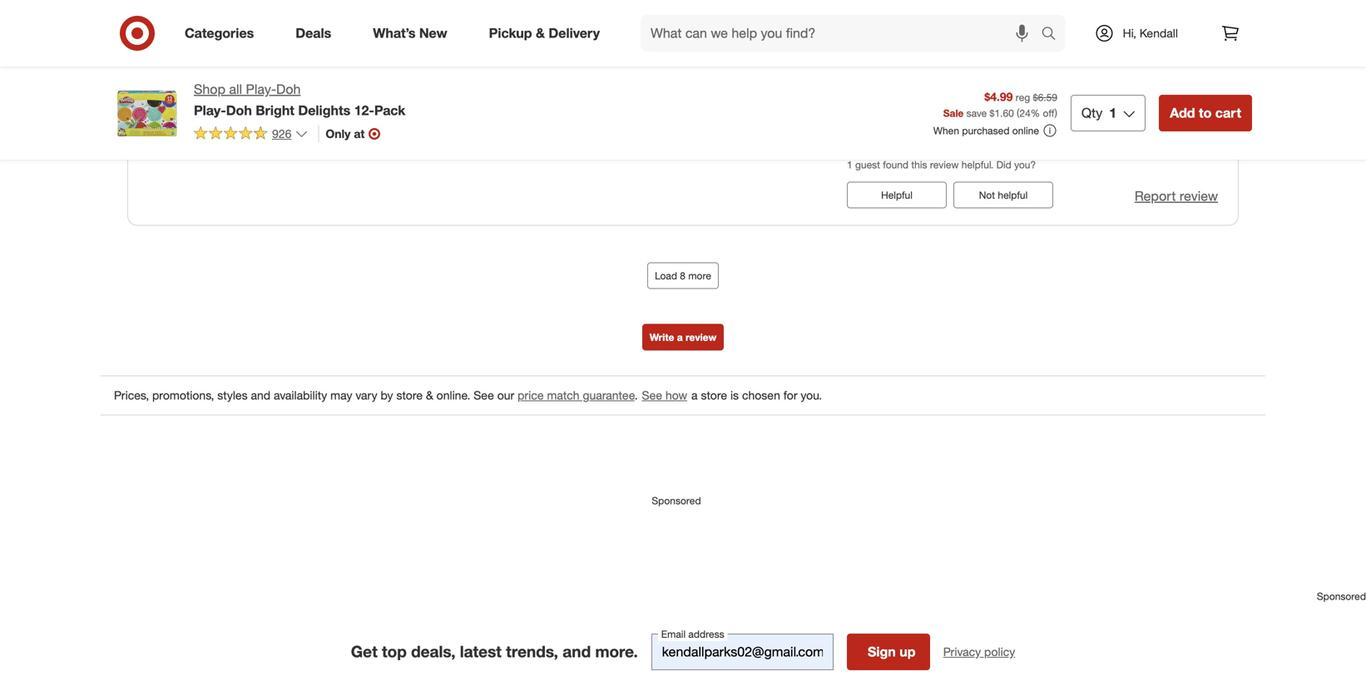 Task type: locate. For each thing, give the bounding box(es) containing it.
5 for use
[[1172, 52, 1178, 66]]

as usual best dough ever ! love the colors collection and the bling bling ones are so cute!
[[145, 81, 613, 96]]

review right this
[[930, 158, 959, 171]]

collection
[[370, 81, 420, 96]]

doh down all
[[226, 102, 252, 118]]

1
[[1110, 105, 1117, 121], [847, 158, 853, 171]]

1 vertical spatial play-
[[194, 102, 226, 118]]

0 horizontal spatial see
[[474, 388, 494, 403]]

this
[[912, 158, 928, 171]]

1 vertical spatial sponsored
[[1317, 591, 1367, 603]]

5 inside ease of use out of 5
[[1172, 52, 1178, 66]]

$
[[990, 107, 995, 119]]

1 bling from the left
[[466, 81, 491, 96]]

price
[[518, 388, 544, 403]]

1 horizontal spatial sponsored
[[1317, 591, 1367, 603]]

didi - 8 months ago , verified purchaser
[[145, 54, 319, 66]]

0 vertical spatial 8
[[172, 54, 177, 66]]

0 vertical spatial play-
[[246, 81, 276, 97]]

2 horizontal spatial and
[[563, 642, 591, 662]]

of down appeal
[[909, 69, 919, 83]]

save
[[967, 107, 987, 119]]

1 vertical spatial 8
[[680, 270, 686, 282]]

1 horizontal spatial bling
[[494, 81, 520, 96]]

1 vertical spatial review
[[1180, 188, 1219, 204]]

0 vertical spatial doh
[[276, 81, 301, 97]]

the up delights
[[315, 81, 331, 96]]

5 down appeal
[[922, 69, 929, 83]]

qty 1
[[1082, 105, 1117, 121]]

8 right -
[[172, 54, 177, 66]]

and right collection
[[423, 81, 443, 96]]

& left online. on the bottom left
[[426, 388, 433, 403]]

1 horizontal spatial 1
[[1110, 105, 1117, 121]]

5 down the length
[[1047, 52, 1054, 66]]

2 store from the left
[[701, 388, 727, 403]]

review right the report
[[1180, 188, 1219, 204]]

,
[[232, 54, 235, 66]]

0 horizontal spatial 8
[[172, 54, 177, 66]]

the
[[315, 81, 331, 96], [446, 81, 463, 96]]

qty
[[1082, 105, 1103, 121]]

sponsored inside so colorful! region
[[652, 495, 701, 507]]

1 horizontal spatial a
[[692, 388, 698, 403]]

of down "%"
[[1034, 122, 1044, 136]]

how
[[666, 388, 688, 403]]

store left the is
[[701, 388, 727, 403]]

add to cart button
[[1160, 95, 1253, 132]]

report
[[1135, 188, 1176, 204]]

hi, kendall
[[1123, 26, 1179, 40]]

1 the from the left
[[315, 81, 331, 96]]

1 vertical spatial &
[[426, 388, 433, 403]]

what's
[[373, 25, 416, 41]]

0 horizontal spatial sponsored
[[652, 495, 701, 507]]

2 vertical spatial review
[[686, 331, 717, 344]]

out down ease
[[1139, 52, 1155, 66]]

ago
[[216, 54, 232, 66]]

latest
[[460, 642, 502, 662]]

and
[[423, 81, 443, 96], [251, 388, 271, 403], [563, 642, 591, 662]]

see left our
[[474, 388, 494, 403]]

1 horizontal spatial &
[[536, 25, 545, 41]]

of inside broad age appeal out of 5
[[909, 69, 919, 83]]

online
[[1013, 124, 1039, 137]]

did
[[997, 158, 1012, 171]]

privacy policy
[[944, 645, 1016, 659]]

out
[[1014, 52, 1031, 66], [1139, 52, 1155, 66], [889, 69, 906, 83], [1014, 122, 1031, 136]]

report review button
[[1135, 187, 1219, 206]]

0 vertical spatial sponsored
[[652, 495, 701, 507]]

availability
[[274, 388, 327, 403]]

None text field
[[652, 634, 834, 671]]

deals
[[296, 25, 331, 41]]

1 right the "qty"
[[1110, 105, 1117, 121]]

months
[[180, 54, 213, 66]]

out down the length
[[1014, 52, 1031, 66]]

926
[[272, 126, 292, 141]]

0 horizontal spatial and
[[251, 388, 271, 403]]

1 guest found this review helpful. did you?
[[847, 158, 1036, 171]]

doh up bright
[[276, 81, 301, 97]]

use
[[1183, 35, 1203, 50]]

bling
[[466, 81, 491, 96], [494, 81, 520, 96]]

write a review
[[650, 331, 717, 344]]

0 horizontal spatial &
[[426, 388, 433, 403]]

out inside value out of 5
[[1014, 122, 1031, 136]]

& inside so colorful! region
[[426, 388, 433, 403]]

get
[[351, 642, 378, 662]]

0 horizontal spatial 1
[[847, 158, 853, 171]]

only
[[326, 126, 351, 141]]

1 horizontal spatial store
[[701, 388, 727, 403]]

0 vertical spatial a
[[677, 331, 683, 344]]

sign up
[[868, 644, 916, 660]]

didi
[[145, 54, 162, 66]]

best
[[192, 81, 215, 96]]

play- left ! at the left
[[246, 81, 276, 97]]

what's new
[[373, 25, 447, 41]]

chosen
[[742, 388, 781, 403]]

a right write
[[677, 331, 683, 344]]

%
[[1031, 107, 1041, 119]]

see right .
[[642, 388, 663, 403]]

0 horizontal spatial store
[[397, 388, 423, 403]]

cart
[[1216, 105, 1242, 121]]

8 right load at top
[[680, 270, 686, 282]]

out inside broad age appeal out of 5
[[889, 69, 906, 83]]

purchased
[[962, 124, 1010, 137]]

8
[[172, 54, 177, 66], [680, 270, 686, 282]]

at
[[354, 126, 365, 141]]

0 horizontal spatial a
[[677, 331, 683, 344]]

1 vertical spatial and
[[251, 388, 271, 403]]

recommend
[[296, 32, 359, 47]]

out down 24
[[1014, 122, 1031, 136]]

5 inside length of play out of 5
[[1047, 52, 1054, 66]]

the down new
[[446, 81, 463, 96]]

1 left guest
[[847, 158, 853, 171]]

add to cart
[[1170, 105, 1242, 121]]

1 vertical spatial doh
[[226, 102, 252, 118]]

out down appeal
[[889, 69, 906, 83]]

1 horizontal spatial doh
[[276, 81, 301, 97]]

and right styles
[[251, 388, 271, 403]]

1 horizontal spatial the
[[446, 81, 463, 96]]

deals link
[[282, 15, 352, 52]]

out for ease of use out of 5
[[1139, 52, 1155, 66]]

5 down the off at the top of the page
[[1047, 122, 1054, 136]]

& right pickup
[[536, 25, 545, 41]]

policy
[[985, 645, 1016, 659]]

5
[[1047, 52, 1054, 66], [1172, 52, 1178, 66], [922, 69, 929, 83], [1047, 122, 1054, 136]]

0 horizontal spatial bling
[[466, 81, 491, 96]]

by
[[381, 388, 393, 403]]

out for broad age appeal out of 5
[[889, 69, 906, 83]]

out inside length of play out of 5
[[1014, 52, 1031, 66]]

review right write
[[686, 331, 717, 344]]

categories
[[185, 25, 254, 41]]

5 down "kendall"
[[1172, 52, 1178, 66]]

play-
[[246, 81, 276, 97], [194, 102, 226, 118]]

store right 'by'
[[397, 388, 423, 403]]

2 horizontal spatial review
[[1180, 188, 1219, 204]]

926 link
[[194, 126, 308, 145]]

load
[[655, 270, 677, 282]]

1 vertical spatial 1
[[847, 158, 853, 171]]

5 inside broad age appeal out of 5
[[922, 69, 929, 83]]

purchaser
[[274, 54, 319, 66]]

0 horizontal spatial play-
[[194, 102, 226, 118]]

ease
[[1139, 35, 1166, 50]]

of left play
[[1055, 35, 1066, 50]]

prices,
[[114, 388, 149, 403]]

0 horizontal spatial the
[[315, 81, 331, 96]]

play- down shop
[[194, 102, 226, 118]]

1 horizontal spatial see
[[642, 388, 663, 403]]

1 horizontal spatial review
[[930, 158, 959, 171]]

out inside ease of use out of 5
[[1139, 52, 1155, 66]]

0 vertical spatial review
[[930, 158, 959, 171]]

match
[[547, 388, 580, 403]]

a right the how at bottom
[[692, 388, 698, 403]]

1 vertical spatial a
[[692, 388, 698, 403]]

of down the length
[[1034, 52, 1044, 66]]

1 horizontal spatial and
[[423, 81, 443, 96]]

pickup & delivery link
[[475, 15, 621, 52]]

5 inside value out of 5
[[1047, 122, 1054, 136]]

length of play out of 5
[[1014, 35, 1092, 66]]

0 vertical spatial and
[[423, 81, 443, 96]]

see
[[474, 388, 494, 403], [642, 388, 663, 403]]

for
[[784, 388, 798, 403]]

0 horizontal spatial review
[[686, 331, 717, 344]]

ones
[[523, 81, 548, 96]]

would recommend
[[261, 32, 359, 47]]

delivery
[[549, 25, 600, 41]]

deals,
[[411, 642, 456, 662]]

0 vertical spatial &
[[536, 25, 545, 41]]

5 for play
[[1047, 52, 1054, 66]]

(
[[1017, 107, 1020, 119]]

and left more.
[[563, 642, 591, 662]]

pickup & delivery
[[489, 25, 600, 41]]

of
[[1055, 35, 1066, 50], [1169, 35, 1180, 50], [1034, 52, 1044, 66], [1159, 52, 1169, 66], [909, 69, 919, 83], [1034, 122, 1044, 136]]



Task type: describe. For each thing, give the bounding box(es) containing it.
helpful
[[998, 189, 1028, 201]]

1 store from the left
[[397, 388, 423, 403]]

colorful!
[[169, 5, 231, 24]]

is
[[731, 388, 739, 403]]

so
[[145, 5, 165, 24]]

more.
[[595, 642, 638, 662]]

sale
[[944, 107, 964, 119]]

more
[[689, 270, 712, 282]]

appeal
[[889, 52, 927, 66]]

$4.99 reg $6.59 sale save $ 1.60 ( 24 % off )
[[944, 90, 1058, 119]]

hi,
[[1123, 26, 1137, 40]]

price match guarantee link
[[518, 388, 635, 403]]

load 8 more
[[655, 270, 712, 282]]

of inside value out of 5
[[1034, 122, 1044, 136]]

may
[[331, 388, 352, 403]]

top
[[382, 642, 407, 662]]

)
[[1055, 107, 1058, 119]]

delights
[[298, 102, 351, 118]]

when
[[934, 124, 960, 137]]

vary
[[356, 388, 378, 403]]

ever
[[255, 81, 277, 96]]

when purchased online
[[934, 124, 1039, 137]]

12-
[[354, 102, 374, 118]]

2 vertical spatial and
[[563, 642, 591, 662]]

broad
[[889, 35, 922, 50]]

2 the from the left
[[446, 81, 463, 96]]

you?
[[1015, 158, 1036, 171]]

sign
[[868, 644, 896, 660]]

so colorful!
[[145, 5, 231, 24]]

styles
[[217, 388, 248, 403]]

search
[[1034, 27, 1074, 43]]

dough
[[218, 81, 252, 96]]

!
[[280, 81, 283, 96]]

1 horizontal spatial play-
[[246, 81, 276, 97]]

write a review button
[[642, 324, 724, 351]]

review inside the write a review button
[[686, 331, 717, 344]]

so colorful! region
[[101, 0, 1266, 525]]

1.60
[[995, 107, 1014, 119]]

love
[[287, 81, 311, 96]]

what's new link
[[359, 15, 468, 52]]

ease of use out of 5
[[1139, 35, 1203, 66]]

so
[[571, 81, 584, 96]]

are
[[551, 81, 568, 96]]

prices, promotions, styles and availability may vary by store & online. see our price match guarantee . see how a store is chosen for you.
[[114, 388, 822, 403]]

pickup
[[489, 25, 532, 41]]

$4.99
[[985, 90, 1013, 104]]

review inside report review button
[[1180, 188, 1219, 204]]

new
[[419, 25, 447, 41]]

get top deals, latest trends, and more.
[[351, 642, 638, 662]]

write
[[650, 331, 675, 344]]

kendall
[[1140, 26, 1179, 40]]

privacy
[[944, 645, 981, 659]]

shop
[[194, 81, 226, 97]]

play
[[1070, 35, 1092, 50]]

as
[[145, 81, 158, 96]]

value out of 5
[[1014, 105, 1054, 136]]

0 horizontal spatial doh
[[226, 102, 252, 118]]

helpful
[[882, 189, 913, 201]]

bright
[[256, 102, 295, 118]]

of left use
[[1169, 35, 1180, 50]]

2 see from the left
[[642, 388, 663, 403]]

trends,
[[506, 642, 558, 662]]

found
[[883, 158, 909, 171]]

usual
[[161, 81, 189, 96]]

pack
[[374, 102, 406, 118]]

to
[[1199, 105, 1212, 121]]

of down ease
[[1159, 52, 1169, 66]]

1 inside so colorful! region
[[847, 158, 853, 171]]

cute!
[[587, 81, 613, 96]]

.
[[635, 388, 638, 403]]

colors
[[334, 81, 366, 96]]

-
[[165, 54, 169, 66]]

image of play-doh bright delights 12-pack image
[[114, 80, 181, 146]]

5 for appeal
[[922, 69, 929, 83]]

guest
[[856, 158, 881, 171]]

up
[[900, 644, 916, 660]]

report review
[[1135, 188, 1219, 204]]

0 vertical spatial 1
[[1110, 105, 1117, 121]]

see how button
[[641, 387, 688, 405]]

add
[[1170, 105, 1196, 121]]

not helpful
[[979, 189, 1028, 201]]

helpful button
[[847, 182, 947, 208]]

a inside button
[[677, 331, 683, 344]]

1 horizontal spatial 8
[[680, 270, 686, 282]]

categories link
[[171, 15, 275, 52]]

What can we help you find? suggestions appear below search field
[[641, 15, 1046, 52]]

off
[[1043, 107, 1055, 119]]

shop all play-doh play-doh bright delights 12-pack
[[194, 81, 406, 118]]

1 see from the left
[[474, 388, 494, 403]]

out for length of play out of 5
[[1014, 52, 1031, 66]]

length
[[1014, 35, 1052, 50]]

verified
[[238, 54, 271, 66]]

helpful.
[[962, 158, 994, 171]]

you.
[[801, 388, 822, 403]]

2 bling from the left
[[494, 81, 520, 96]]

promotions,
[[152, 388, 214, 403]]



